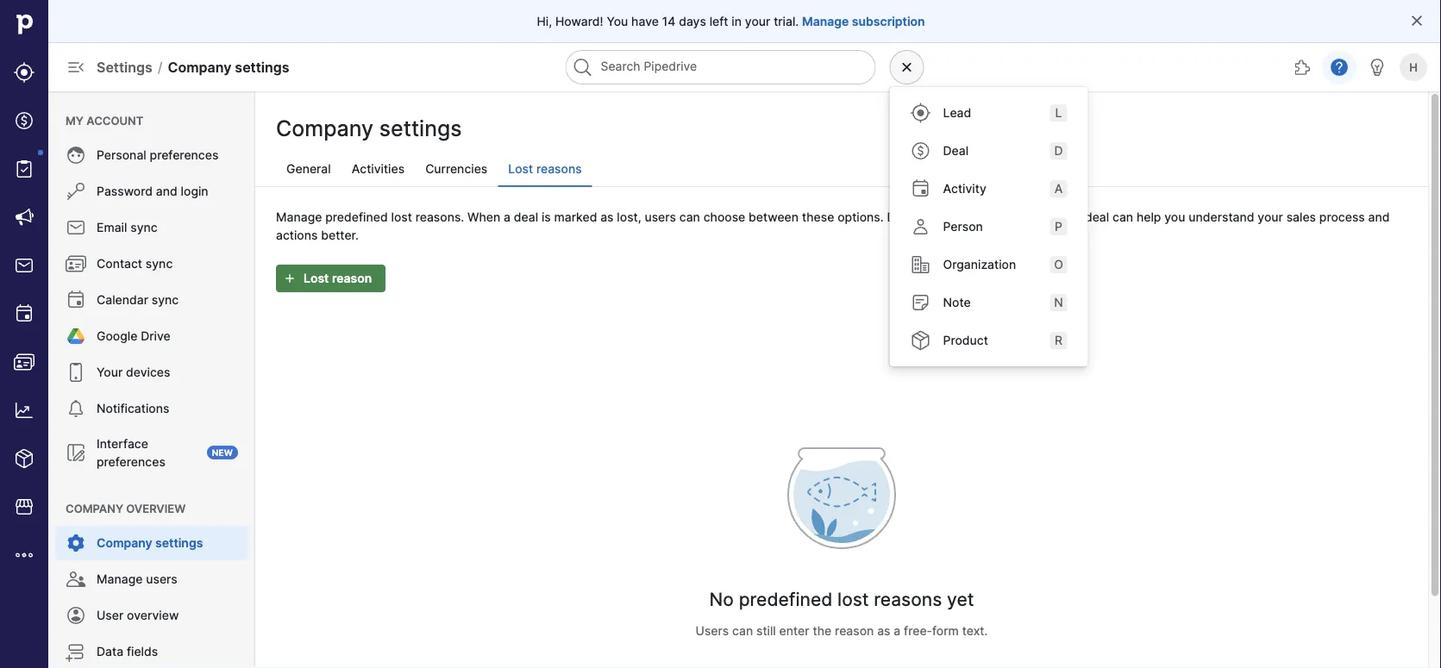 Task type: locate. For each thing, give the bounding box(es) containing it.
for
[[1031, 210, 1047, 224]]

manage users
[[97, 572, 177, 587]]

color undefined image for interface preferences
[[66, 442, 86, 463]]

company up general
[[276, 116, 373, 141]]

menu containing personal preferences
[[48, 91, 255, 668]]

preferences inside "link"
[[150, 148, 218, 163]]

manage
[[802, 14, 849, 28], [276, 210, 322, 224], [97, 572, 143, 587]]

color undefined image inside notifications "link"
[[66, 398, 86, 419]]

1 horizontal spatial users
[[645, 210, 676, 224]]

l
[[1055, 106, 1062, 120]]

lost for yet
[[837, 588, 869, 610]]

predefined
[[325, 210, 388, 224], [739, 588, 832, 610]]

as left lost,
[[600, 210, 614, 224]]

1 vertical spatial reason
[[332, 271, 372, 286]]

overview up company settings menu item
[[126, 502, 186, 515]]

reason down better.
[[332, 271, 372, 286]]

0 horizontal spatial users
[[146, 572, 177, 587]]

your
[[745, 14, 770, 28], [1258, 210, 1283, 224]]

users right lost,
[[645, 210, 676, 224]]

0 horizontal spatial predefined
[[325, 210, 388, 224]]

1 vertical spatial company settings
[[97, 536, 203, 551]]

notifications link
[[55, 392, 248, 426]]

menu
[[0, 0, 48, 668], [890, 87, 1088, 367], [48, 91, 255, 668]]

color undefined image inside 'password and login' "link"
[[66, 181, 86, 202]]

1 horizontal spatial predefined
[[739, 588, 832, 610]]

deal right p
[[1085, 210, 1109, 224]]

1 vertical spatial your
[[1258, 210, 1283, 224]]

the right enter
[[813, 624, 832, 639]]

my account
[[66, 114, 143, 127]]

0 horizontal spatial the
[[813, 624, 832, 639]]

0 vertical spatial sync
[[130, 220, 158, 235]]

0 horizontal spatial lost
[[304, 271, 329, 286]]

0 vertical spatial the
[[967, 210, 986, 224]]

user overview
[[97, 608, 179, 623]]

lost reason
[[304, 271, 372, 286]]

Search Pipedrive field
[[565, 50, 876, 85]]

0 horizontal spatial manage
[[97, 572, 143, 587]]

n
[[1054, 295, 1063, 310]]

overview up data fields link
[[127, 608, 179, 623]]

color undefined image inside user overview link
[[66, 605, 86, 626]]

color undefined image right insights icon at the left
[[66, 398, 86, 419]]

subscription
[[852, 14, 925, 28]]

manage inside menu
[[97, 572, 143, 587]]

calendar
[[97, 293, 148, 307]]

0 horizontal spatial your
[[745, 14, 770, 28]]

0 vertical spatial and
[[156, 184, 177, 199]]

2 horizontal spatial settings
[[379, 116, 462, 141]]

0 horizontal spatial lost
[[391, 210, 412, 224]]

color undefined image left "interface"
[[66, 442, 86, 463]]

left
[[709, 14, 728, 28]]

a right for
[[1050, 210, 1057, 224]]

deal
[[943, 144, 969, 158]]

14
[[662, 14, 676, 28]]

user
[[97, 608, 124, 623]]

company down interface preferences
[[66, 502, 123, 515]]

color primary inverted image
[[279, 272, 300, 285]]

as inside manage predefined lost reasons. when a deal is marked as lost, users can choose between these options. documenting the reason for a lost deal can help you understand your sales process and actions better.
[[600, 210, 614, 224]]

preferences up login
[[150, 148, 218, 163]]

company down company overview
[[97, 536, 152, 551]]

google drive
[[97, 329, 171, 344]]

days
[[679, 14, 706, 28]]

overview for user overview
[[127, 608, 179, 623]]

preferences down "interface"
[[97, 454, 165, 469]]

reasons up free-
[[874, 588, 942, 610]]

0 vertical spatial predefined
[[325, 210, 388, 224]]

1 horizontal spatial manage
[[276, 210, 322, 224]]

campaigns image
[[14, 207, 34, 228]]

company right the / on the left
[[168, 59, 231, 75]]

users inside menu
[[146, 572, 177, 587]]

organization
[[943, 257, 1016, 272]]

password and login link
[[55, 174, 248, 209]]

hi,
[[537, 14, 552, 28]]

color undefined image inside data fields link
[[66, 642, 86, 662]]

2 horizontal spatial reason
[[989, 210, 1028, 224]]

color undefined image right the more image
[[66, 533, 86, 554]]

1 vertical spatial manage
[[276, 210, 322, 224]]

understand
[[1189, 210, 1254, 224]]

1 vertical spatial users
[[146, 572, 177, 587]]

color undefined image left manage users
[[66, 569, 86, 590]]

d
[[1054, 144, 1063, 158]]

company
[[168, 59, 231, 75], [276, 116, 373, 141], [66, 502, 123, 515], [97, 536, 152, 551]]

preferences
[[150, 148, 218, 163], [97, 454, 165, 469]]

1 horizontal spatial lost
[[837, 588, 869, 610]]

/
[[158, 59, 163, 75]]

insights image
[[14, 400, 34, 421]]

1 horizontal spatial your
[[1258, 210, 1283, 224]]

your inside manage predefined lost reasons. when a deal is marked as lost, users can choose between these options. documenting the reason for a lost deal can help you understand your sales process and actions better.
[[1258, 210, 1283, 224]]

manage inside manage predefined lost reasons. when a deal is marked as lost, users can choose between these options. documenting the reason for a lost deal can help you understand your sales process and actions better.
[[276, 210, 322, 224]]

settings inside menu item
[[155, 536, 203, 551]]

preferences for personal
[[150, 148, 218, 163]]

lost for lost reasons
[[508, 162, 533, 176]]

0 vertical spatial reason
[[989, 210, 1028, 224]]

1 horizontal spatial the
[[967, 210, 986, 224]]

color undefined image inside personal preferences "link"
[[66, 145, 86, 166]]

marketplace image
[[14, 497, 34, 517]]

2 vertical spatial sync
[[152, 293, 179, 307]]

0 vertical spatial manage
[[802, 14, 849, 28]]

predefined inside manage predefined lost reasons. when a deal is marked as lost, users can choose between these options. documenting the reason for a lost deal can help you understand your sales process and actions better.
[[325, 210, 388, 224]]

1 horizontal spatial deal
[[1085, 210, 1109, 224]]

color undefined image left 'email'
[[66, 217, 86, 238]]

trial.
[[774, 14, 799, 28]]

email sync
[[97, 220, 158, 235]]

documenting
[[887, 210, 963, 224]]

overview
[[126, 502, 186, 515], [127, 608, 179, 623]]

company settings link
[[55, 526, 248, 561]]

manage up actions
[[276, 210, 322, 224]]

predefined for no
[[739, 588, 832, 610]]

menu toggle image
[[66, 57, 86, 78]]

0 vertical spatial preferences
[[150, 148, 218, 163]]

color undefined image for contact sync
[[66, 254, 86, 274]]

no predefined lost reasons yet
[[709, 588, 974, 610]]

lost up "users can still enter the reason as a free-form text." at the bottom of page
[[837, 588, 869, 610]]

1 vertical spatial preferences
[[97, 454, 165, 469]]

manage right trial.
[[802, 14, 849, 28]]

lost
[[508, 162, 533, 176], [304, 271, 329, 286]]

predefined up better.
[[325, 210, 388, 224]]

quick add image
[[892, 53, 921, 82]]

1 vertical spatial overview
[[127, 608, 179, 623]]

deal left is
[[514, 210, 538, 224]]

color undefined image
[[910, 141, 931, 161], [66, 145, 86, 166], [66, 181, 86, 202], [66, 254, 86, 274], [910, 254, 931, 275], [66, 326, 86, 347], [910, 330, 931, 351], [66, 362, 86, 383], [66, 398, 86, 419], [66, 442, 86, 463], [66, 533, 86, 554], [66, 642, 86, 662]]

2 vertical spatial settings
[[155, 536, 203, 551]]

1 horizontal spatial and
[[1368, 210, 1390, 224]]

reasons
[[536, 162, 582, 176], [874, 588, 942, 610]]

your devices
[[97, 365, 170, 380]]

color undefined image down my
[[66, 145, 86, 166]]

color undefined image left contact
[[66, 254, 86, 274]]

and inside manage predefined lost reasons. when a deal is marked as lost, users can choose between these options. documenting the reason for a lost deal can help you understand your sales process and actions better.
[[1368, 210, 1390, 224]]

color undefined image left "google"
[[66, 326, 86, 347]]

users inside manage predefined lost reasons. when a deal is marked as lost, users can choose between these options. documenting the reason for a lost deal can help you understand your sales process and actions better.
[[645, 210, 676, 224]]

sync up drive
[[152, 293, 179, 307]]

0 vertical spatial overview
[[126, 502, 186, 515]]

0 horizontal spatial deal
[[514, 210, 538, 224]]

0 horizontal spatial settings
[[155, 536, 203, 551]]

lost right currencies
[[508, 162, 533, 176]]

a
[[1054, 182, 1063, 196], [504, 210, 511, 224], [1050, 210, 1057, 224], [894, 624, 901, 639]]

manage for users
[[97, 572, 143, 587]]

color undefined image left product
[[910, 330, 931, 351]]

contact sync link
[[55, 247, 248, 281]]

in
[[732, 14, 742, 28]]

my
[[66, 114, 84, 127]]

lost reasons
[[508, 162, 582, 176]]

text.
[[962, 624, 988, 639]]

company settings up activities
[[276, 116, 462, 141]]

lost right for
[[1061, 210, 1082, 224]]

marked
[[554, 210, 597, 224]]

can left choose
[[679, 210, 700, 224]]

0 vertical spatial company settings
[[276, 116, 462, 141]]

lost right color primary inverted icon
[[304, 271, 329, 286]]

lost left reasons.
[[391, 210, 412, 224]]

0 horizontal spatial company settings
[[97, 536, 203, 551]]

settings / company settings
[[97, 59, 289, 75]]

color undefined image inside company settings link
[[66, 533, 86, 554]]

2 vertical spatial manage
[[97, 572, 143, 587]]

your right in
[[745, 14, 770, 28]]

activities
[[352, 162, 405, 176]]

0 vertical spatial lost
[[508, 162, 533, 176]]

company settings inside menu item
[[97, 536, 203, 551]]

the down activity
[[967, 210, 986, 224]]

sales assistant image
[[1367, 57, 1388, 78]]

color undefined image up documenting
[[910, 179, 931, 199]]

0 vertical spatial reasons
[[536, 162, 582, 176]]

0 horizontal spatial reason
[[332, 271, 372, 286]]

can left "help"
[[1112, 210, 1133, 224]]

reason
[[989, 210, 1028, 224], [332, 271, 372, 286], [835, 624, 874, 639]]

0 vertical spatial users
[[645, 210, 676, 224]]

1 horizontal spatial lost
[[508, 162, 533, 176]]

color undefined image down deals image at the top
[[14, 159, 34, 179]]

sync up calendar sync link
[[146, 257, 173, 271]]

0 horizontal spatial as
[[600, 210, 614, 224]]

as left free-
[[877, 624, 890, 639]]

reasons up is
[[536, 162, 582, 176]]

color undefined image for company settings
[[66, 533, 86, 554]]

1 vertical spatial lost
[[304, 271, 329, 286]]

can
[[679, 210, 700, 224], [1112, 210, 1133, 224], [732, 624, 753, 639]]

color undefined image
[[910, 103, 931, 123], [14, 159, 34, 179], [910, 179, 931, 199], [910, 216, 931, 237], [66, 217, 86, 238], [66, 290, 86, 310], [910, 292, 931, 313], [66, 569, 86, 590], [66, 605, 86, 626]]

1 horizontal spatial as
[[877, 624, 890, 639]]

reason down no predefined lost reasons yet
[[835, 624, 874, 639]]

sync right 'email'
[[130, 220, 158, 235]]

choose
[[703, 210, 745, 224]]

color undefined image left your
[[66, 362, 86, 383]]

drive
[[141, 329, 171, 344]]

1 vertical spatial as
[[877, 624, 890, 639]]

have
[[631, 14, 659, 28]]

1 vertical spatial predefined
[[739, 588, 832, 610]]

h button
[[1396, 50, 1431, 85]]

deal
[[514, 210, 538, 224], [1085, 210, 1109, 224]]

enter
[[779, 624, 809, 639]]

1 horizontal spatial company settings
[[276, 116, 462, 141]]

free-
[[904, 624, 932, 639]]

lost inside button
[[304, 271, 329, 286]]

1 horizontal spatial can
[[732, 624, 753, 639]]

reasons.
[[415, 210, 464, 224]]

settings
[[235, 59, 289, 75], [379, 116, 462, 141], [155, 536, 203, 551]]

1 vertical spatial and
[[1368, 210, 1390, 224]]

and left login
[[156, 184, 177, 199]]

reason inside button
[[332, 271, 372, 286]]

help
[[1137, 210, 1161, 224]]

2 vertical spatial reason
[[835, 624, 874, 639]]

predefined up enter
[[739, 588, 832, 610]]

users down company settings link
[[146, 572, 177, 587]]

1 horizontal spatial settings
[[235, 59, 289, 75]]

color undefined image left user at the bottom left
[[66, 605, 86, 626]]

0 horizontal spatial and
[[156, 184, 177, 199]]

color undefined image left password
[[66, 181, 86, 202]]

reason left for
[[989, 210, 1028, 224]]

contact
[[97, 257, 142, 271]]

color undefined image inside your devices link
[[66, 362, 86, 383]]

color undefined image left calendar
[[66, 290, 86, 310]]

products image
[[14, 448, 34, 469]]

1 vertical spatial reasons
[[874, 588, 942, 610]]

color undefined image inside contact sync link
[[66, 254, 86, 274]]

sync
[[130, 220, 158, 235], [146, 257, 173, 271], [152, 293, 179, 307]]

manage up user at the bottom left
[[97, 572, 143, 587]]

users
[[645, 210, 676, 224], [146, 572, 177, 587]]

color undefined image left data
[[66, 642, 86, 662]]

company settings menu item
[[48, 526, 255, 561]]

0 vertical spatial as
[[600, 210, 614, 224]]

the
[[967, 210, 986, 224], [813, 624, 832, 639]]

these
[[802, 210, 834, 224]]

and right process
[[1368, 210, 1390, 224]]

color undefined image inside google drive 'link'
[[66, 326, 86, 347]]

can left still
[[732, 624, 753, 639]]

company settings up manage users link
[[97, 536, 203, 551]]

color undefined image for google drive
[[66, 326, 86, 347]]

the inside manage predefined lost reasons. when a deal is marked as lost, users can choose between these options. documenting the reason for a lost deal can help you understand your sales process and actions better.
[[967, 210, 986, 224]]

1 vertical spatial sync
[[146, 257, 173, 271]]

1 vertical spatial the
[[813, 624, 832, 639]]

your left the sales
[[1258, 210, 1283, 224]]



Task type: vqa. For each thing, say whether or not it's contained in the screenshot.
Marketplace icon at the bottom
yes



Task type: describe. For each thing, give the bounding box(es) containing it.
reason inside manage predefined lost reasons. when a deal is marked as lost, users can choose between these options. documenting the reason for a lost deal can help you understand your sales process and actions better.
[[989, 210, 1028, 224]]

color undefined image down documenting
[[910, 254, 931, 275]]

password
[[97, 184, 153, 199]]

is
[[542, 210, 551, 224]]

actions
[[276, 228, 318, 242]]

1 deal from the left
[[514, 210, 538, 224]]

company inside menu item
[[97, 536, 152, 551]]

google
[[97, 329, 137, 344]]

login
[[181, 184, 208, 199]]

more image
[[14, 545, 34, 566]]

color undefined image left deal
[[910, 141, 931, 161]]

deals image
[[14, 110, 34, 131]]

1 horizontal spatial reason
[[835, 624, 874, 639]]

notifications
[[97, 401, 169, 416]]

overview for company overview
[[126, 502, 186, 515]]

calendar sync link
[[55, 283, 248, 317]]

color undefined image left note
[[910, 292, 931, 313]]

contacts image
[[14, 352, 34, 373]]

quick help image
[[1329, 57, 1350, 78]]

devices
[[126, 365, 170, 380]]

h
[[1409, 60, 1418, 74]]

email
[[97, 220, 127, 235]]

users can still enter the reason as a free-form text.
[[696, 624, 988, 639]]

a left free-
[[894, 624, 901, 639]]

personal
[[97, 148, 146, 163]]

account
[[86, 114, 143, 127]]

yet
[[947, 588, 974, 610]]

sync for email sync
[[130, 220, 158, 235]]

2 horizontal spatial lost
[[1061, 210, 1082, 224]]

color primary image
[[1410, 14, 1424, 28]]

options.
[[838, 210, 884, 224]]

note
[[943, 295, 971, 310]]

activity
[[943, 182, 986, 196]]

new
[[212, 448, 233, 458]]

you
[[607, 14, 628, 28]]

process
[[1319, 210, 1365, 224]]

google drive link
[[55, 319, 248, 354]]

2 horizontal spatial manage
[[802, 14, 849, 28]]

2 deal from the left
[[1085, 210, 1109, 224]]

product
[[943, 333, 988, 348]]

0 horizontal spatial can
[[679, 210, 700, 224]]

general
[[286, 162, 331, 176]]

1 horizontal spatial reasons
[[874, 588, 942, 610]]

person
[[943, 219, 983, 234]]

color undefined image inside email sync link
[[66, 217, 86, 238]]

color undefined image for password and login
[[66, 181, 86, 202]]

hi, howard! you have 14 days left in your  trial. manage subscription
[[537, 14, 925, 28]]

manage subscription link
[[802, 13, 925, 30]]

when
[[467, 210, 500, 224]]

1 vertical spatial settings
[[379, 116, 462, 141]]

0 vertical spatial settings
[[235, 59, 289, 75]]

between
[[749, 210, 799, 224]]

color undefined image left lead
[[910, 103, 931, 123]]

color undefined image inside calendar sync link
[[66, 290, 86, 310]]

manage users link
[[55, 562, 248, 597]]

2 horizontal spatial can
[[1112, 210, 1133, 224]]

data fields link
[[55, 635, 248, 668]]

settings
[[97, 59, 152, 75]]

currencies
[[425, 162, 487, 176]]

better.
[[321, 228, 359, 242]]

color undefined image inside manage users link
[[66, 569, 86, 590]]

email sync link
[[55, 210, 248, 245]]

and inside "link"
[[156, 184, 177, 199]]

leads image
[[14, 62, 34, 83]]

r
[[1055, 333, 1062, 348]]

activities image
[[14, 304, 34, 324]]

lost reason button
[[276, 265, 386, 292]]

no
[[709, 588, 734, 610]]

your
[[97, 365, 123, 380]]

color undefined image left person
[[910, 216, 931, 237]]

sync for calendar sync
[[152, 293, 179, 307]]

still
[[756, 624, 776, 639]]

0 vertical spatial your
[[745, 14, 770, 28]]

color undefined image for data fields
[[66, 642, 86, 662]]

sales
[[1286, 210, 1316, 224]]

password and login
[[97, 184, 208, 199]]

sales inbox image
[[14, 255, 34, 276]]

color undefined image for notifications
[[66, 398, 86, 419]]

color undefined image for your devices
[[66, 362, 86, 383]]

fields
[[127, 645, 158, 659]]

form
[[932, 624, 959, 639]]

lost for when
[[391, 210, 412, 224]]

home image
[[11, 11, 37, 37]]

lead
[[943, 106, 971, 120]]

personal preferences link
[[55, 138, 248, 172]]

howard!
[[555, 14, 603, 28]]

color undefined image for personal preferences
[[66, 145, 86, 166]]

manage predefined lost reasons. when a deal is marked as lost, users can choose between these options. documenting the reason for a lost deal can help you understand your sales process and actions better.
[[276, 210, 1390, 242]]

a right when
[[504, 210, 511, 224]]

lost,
[[617, 210, 641, 224]]

manage for predefined
[[276, 210, 322, 224]]

personal preferences
[[97, 148, 218, 163]]

data
[[97, 645, 123, 659]]

menu containing lead
[[890, 87, 1088, 367]]

calendar sync
[[97, 293, 179, 307]]

contact sync
[[97, 257, 173, 271]]

users
[[696, 624, 729, 639]]

lost for lost reason
[[304, 271, 329, 286]]

a up p
[[1054, 182, 1063, 196]]

company overview
[[66, 502, 186, 515]]

sync for contact sync
[[146, 257, 173, 271]]

interface
[[97, 436, 148, 451]]

o
[[1054, 257, 1063, 272]]

interface preferences
[[97, 436, 165, 469]]

preferences for interface
[[97, 454, 165, 469]]

0 horizontal spatial reasons
[[536, 162, 582, 176]]

predefined for manage
[[325, 210, 388, 224]]

you
[[1164, 210, 1185, 224]]

your devices link
[[55, 355, 248, 390]]

p
[[1055, 219, 1062, 234]]



